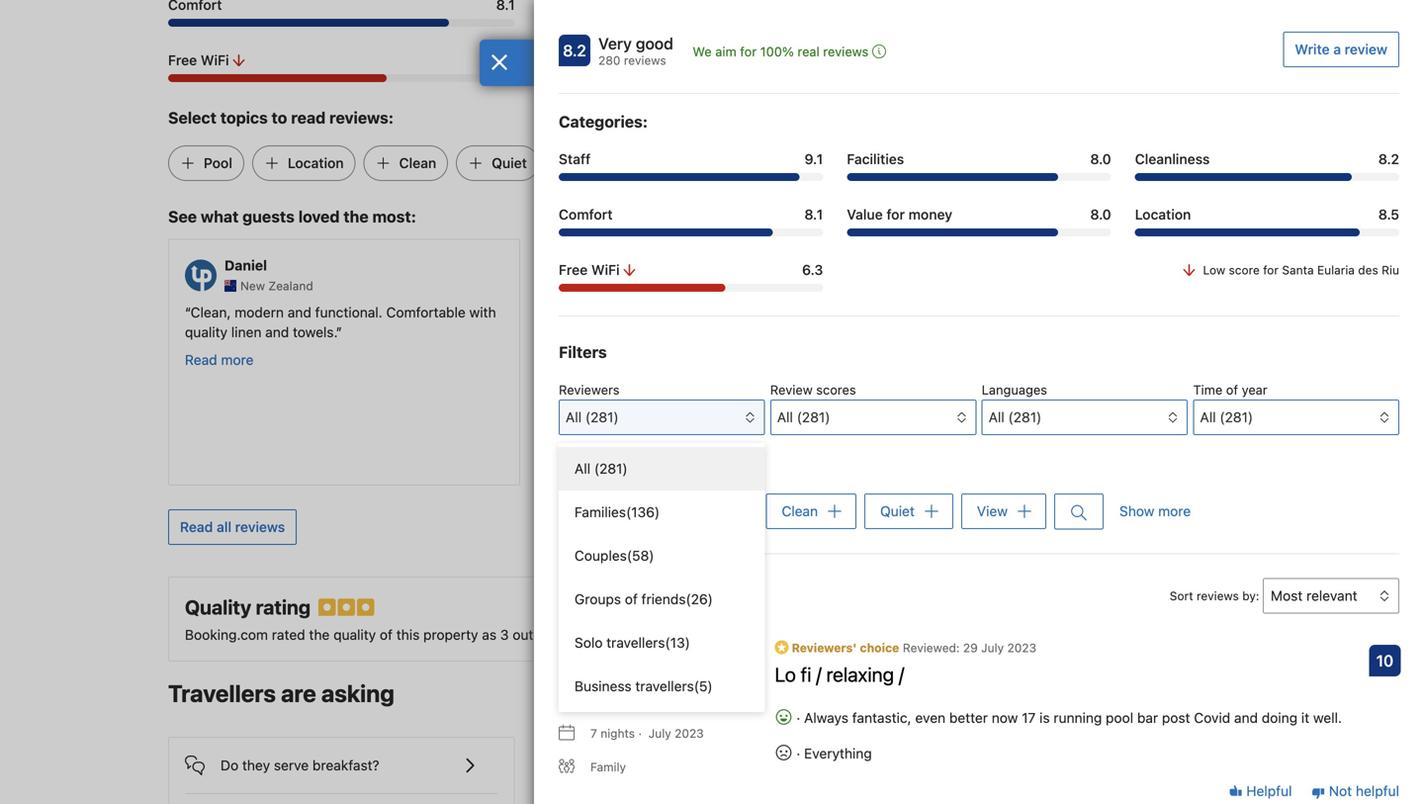 Task type: describe. For each thing, give the bounding box(es) containing it.
" clean, modern and functional. comfortable with quality linen and towels.
[[185, 304, 496, 340]]

beach
[[807, 304, 846, 320]]

and up the cons
[[982, 344, 1006, 360]]

1 vertical spatial the
[[1150, 324, 1174, 340]]

· for · always fantastic, even better now 17 is running pool bar post covid and doing it well.
[[796, 709, 800, 726]]

sized
[[627, 344, 660, 360]]

euan
[[598, 639, 632, 655]]

real
[[798, 44, 820, 59]]

is right say
[[1088, 383, 1099, 400]]

2 horizontal spatial more
[[1158, 503, 1191, 519]]

all
[[217, 519, 231, 535]]

select for select topics to read reviews:
[[168, 108, 217, 127]]

santa...
[[921, 423, 967, 439]]

10
[[1376, 651, 1394, 670]]

zealand
[[268, 279, 313, 293]]

17
[[1022, 709, 1036, 726]]

roomy
[[1064, 304, 1104, 320]]

0 horizontal spatial free wifi 6.3 meter
[[168, 74, 515, 82]]

0 horizontal spatial july
[[649, 726, 671, 740]]

that
[[1102, 383, 1128, 400]]

categories:
[[559, 112, 648, 131]]

to up balcony,
[[766, 304, 779, 320]]

1 vertical spatial 8.2
[[1379, 151, 1399, 167]]

walking
[[656, 304, 704, 320]]

to up review scores
[[809, 363, 822, 380]]

time of year
[[1193, 382, 1268, 397]]

rated
[[272, 627, 305, 643]]

all (281) for time of year
[[1200, 409, 1253, 425]]

1 horizontal spatial view
[[977, 503, 1008, 519]]

read all reviews
[[180, 519, 285, 535]]

more for great location, walking distance to the beach and shops. nice view from the balcony, quiet area. good sized pool. good communication, instructions easy to follow.
[[589, 391, 622, 407]]

reviewers' choice
[[789, 641, 899, 655]]

1 / from the left
[[816, 662, 822, 686]]

all for reviewers
[[566, 409, 582, 425]]

all (281) button for time of year
[[1193, 400, 1399, 435]]

0 vertical spatial good
[[588, 344, 623, 360]]

and up "towels."
[[288, 304, 311, 320]]

would
[[1021, 383, 1059, 400]]

8.0 for value for money
[[1090, 206, 1111, 223]]

all (281) for review scores
[[777, 409, 830, 425]]

to left "read"
[[272, 108, 287, 127]]

running
[[1054, 709, 1102, 726]]

1 horizontal spatial pool
[[1106, 709, 1134, 726]]

such
[[677, 627, 708, 643]]

united
[[608, 279, 645, 293]]

year
[[1242, 382, 1268, 397]]

(281) for languages
[[1008, 409, 1042, 425]]

all (281) for reviewers
[[566, 409, 619, 425]]

do they serve breakfast? button
[[185, 738, 498, 777]]

all (281) button for languages
[[982, 400, 1188, 435]]

1 horizontal spatial location
[[1135, 206, 1191, 223]]

1 horizontal spatial was
[[1211, 324, 1235, 340]]

1 horizontal spatial free wifi 6.3 meter
[[559, 284, 823, 292]]

say
[[1063, 383, 1084, 400]]

read for great location, walking distance to the beach and shops. nice view from the balcony, quiet area. good sized pool. good communication, instructions easy to follow.
[[553, 391, 585, 407]]

read
[[291, 108, 326, 127]]

0 vertical spatial july
[[981, 641, 1004, 655]]

2 vertical spatial the
[[921, 383, 945, 400]]

choice
[[860, 641, 899, 655]]

quiet
[[806, 324, 838, 340]]

we aim for 100% real reviews
[[693, 44, 869, 59]]

1 horizontal spatial pool
[[575, 503, 602, 519]]

select for select a topic to search reviews:
[[559, 460, 596, 475]]

for right value
[[887, 206, 905, 223]]

1 vertical spatial clean
[[782, 503, 818, 519]]

provided.
[[962, 627, 1022, 643]]

scored 10 element
[[1369, 645, 1401, 676]]

8.2 inside scored 8.2 element
[[563, 41, 586, 60]]

rated very good element
[[598, 32, 673, 55]]

kingdom
[[648, 279, 698, 293]]

all left topic
[[575, 460, 591, 477]]

280
[[598, 53, 621, 67]]

0 horizontal spatial good
[[553, 363, 587, 380]]

write a review
[[1295, 41, 1388, 57]]

rooms
[[654, 757, 694, 773]]

0 horizontal spatial was
[[1065, 344, 1090, 360]]

for inside button
[[740, 44, 757, 59]]

very
[[598, 34, 632, 53]]

facilities
[[847, 151, 904, 167]]

of left this
[[380, 627, 393, 643]]

based
[[566, 627, 605, 643]]

travellers
[[168, 679, 276, 707]]

" for " great location, walking distance to the beach and shops. nice view from the balcony, quiet area. good sized pool. good communication, instructions easy to follow.
[[553, 304, 559, 320]]

" for " the flat is incredible, roomy comfy and everything you need just like home. the view was to die for and the pool was great, not too busy. the only cons i would say is that if you don't have a car it is slightly tricky getting to and from santa...
[[921, 304, 927, 320]]

don't
[[1170, 383, 1203, 400]]

free for the left free wifi 6.3 'meter'
[[168, 52, 197, 68]]

8.5
[[1379, 206, 1399, 223]]

this
[[396, 627, 420, 643]]

1 horizontal spatial quiet
[[880, 503, 915, 519]]

balcony,
[[750, 324, 802, 340]]

staff 9.1 meter
[[559, 173, 823, 181]]

do
[[221, 757, 239, 773]]

cons
[[979, 383, 1010, 400]]

location
[[823, 627, 874, 643]]

lo fi / relaxing /
[[775, 662, 904, 686]]

1 vertical spatial ·
[[638, 726, 642, 740]]

reviews right all
[[235, 519, 285, 535]]

there
[[617, 757, 650, 773]]

booking.com
[[185, 627, 268, 643]]

review
[[770, 382, 813, 397]]

getting
[[1071, 403, 1116, 419]]

(281) up families (136)
[[594, 460, 628, 477]]

reviews down (58)
[[608, 580, 667, 599]]

new
[[240, 279, 265, 293]]

fantastic,
[[852, 709, 911, 726]]

great,
[[1094, 344, 1131, 360]]

quality inside " clean, modern and functional. comfortable with quality linen and towels.
[[185, 324, 228, 340]]

pool inside " the flat is incredible, roomy comfy and everything you need just like home. the view was to die for and the pool was great, not too busy. the only cons i would say is that if you don't have a car it is slightly tricky getting to and from santa...
[[1034, 344, 1062, 360]]

all (281) up families
[[575, 460, 628, 477]]

good
[[636, 34, 673, 53]]

from inside " the flat is incredible, roomy comfy and everything you need just like home. the view was to die for and the pool was great, not too busy. the only cons i would say is that if you don't have a car it is slightly tricky getting to and from santa...
[[1164, 403, 1194, 419]]

read more button for clean, modern and functional. comfortable with quality linen and towels.
[[185, 350, 254, 370]]

topics
[[220, 108, 268, 127]]

only
[[949, 383, 976, 400]]

incredible,
[[994, 304, 1060, 320]]

· always fantastic, even better now 17 is running pool bar post covid and doing it well.
[[793, 709, 1342, 726]]

the right rated
[[309, 627, 330, 643]]

families (136)
[[575, 504, 660, 520]]

to down if
[[1120, 403, 1133, 419]]

aleksandra
[[592, 257, 669, 274]]

all (281) button for review scores
[[770, 400, 976, 435]]

and down modern
[[265, 324, 289, 340]]

all for time of year
[[1200, 409, 1216, 425]]

guest reviews
[[559, 580, 667, 599]]

and down if
[[1136, 403, 1160, 419]]

1 vertical spatial free wifi
[[559, 262, 620, 278]]

not helpful
[[1325, 783, 1399, 799]]

like
[[1081, 324, 1103, 340]]

see what guests loved the most:
[[168, 207, 416, 226]]

travellers for (5)
[[635, 678, 694, 694]]

0 vertical spatial view
[[582, 155, 614, 171]]

view inside " great location, walking distance to the beach and shops. nice view from the balcony, quiet area. good sized pool. good communication, instructions easy to follow.
[[659, 324, 688, 340]]

reviewers
[[559, 382, 620, 397]]

i
[[1014, 383, 1017, 400]]

0 horizontal spatial free wifi
[[168, 52, 229, 68]]

reviewed: 29 july 2023
[[903, 641, 1037, 655]]

very good 280 reviews
[[598, 34, 673, 67]]

of left the year
[[1226, 382, 1238, 397]]

1 horizontal spatial you
[[1143, 383, 1166, 400]]

to left die
[[921, 344, 934, 360]]

fi
[[801, 662, 811, 686]]

" for need
[[967, 423, 974, 439]]

all for review scores
[[777, 409, 793, 425]]

balcony?
[[739, 757, 796, 773]]

couples
[[575, 547, 627, 564]]

factors
[[628, 627, 673, 643]]

cleanliness 8.2 meter
[[1135, 173, 1399, 181]]

travellers are asking
[[168, 679, 394, 707]]

tricky
[[1031, 403, 1067, 419]]

home.
[[1106, 324, 1146, 340]]

santa
[[1282, 263, 1314, 277]]

slightly
[[982, 403, 1028, 419]]

0 horizontal spatial quiet
[[492, 155, 527, 171]]

" for " clean, modern and functional. comfortable with quality linen and towels.
[[185, 304, 191, 320]]

low score for santa eularia des riu
[[1203, 263, 1399, 277]]

see
[[168, 207, 197, 226]]

0 vertical spatial pool
[[204, 155, 232, 171]]

2 vertical spatial read
[[180, 519, 213, 535]]

pool.
[[664, 344, 696, 360]]

2 as from the left
[[711, 627, 726, 643]]

are
[[281, 679, 316, 707]]

filter reviews region
[[559, 340, 1399, 712]]

now
[[992, 709, 1018, 726]]

not
[[1329, 783, 1352, 799]]

more for clean, modern and functional. comfortable with quality linen and towels.
[[221, 352, 254, 368]]

0 vertical spatial the
[[927, 304, 951, 320]]

travellers for (13)
[[606, 634, 665, 651]]

doing
[[1262, 709, 1298, 726]]

view inside " the flat is incredible, roomy comfy and everything you need just like home. the view was to die for and the pool was great, not too busy. the only cons i would say is that if you don't have a car it is slightly tricky getting to and from santa...
[[1178, 324, 1207, 340]]



Task type: locate. For each thing, give the bounding box(es) containing it.
· right balcony?
[[796, 745, 800, 761]]

1 horizontal spatial with
[[698, 757, 724, 773]]

1 horizontal spatial all (281) button
[[982, 400, 1188, 435]]

from
[[692, 324, 722, 340], [1164, 403, 1194, 419]]

3 " from the left
[[921, 304, 927, 320]]

(281) inside dropdown button
[[585, 409, 619, 425]]

1 horizontal spatial read more
[[553, 391, 622, 407]]

" the flat is incredible, roomy comfy and everything you need just like home. the view was to die for and the pool was great, not too busy. the only cons i would say is that if you don't have a car it is slightly tricky getting to and from santa...
[[921, 304, 1237, 439]]

guest
[[559, 580, 604, 599]]

need
[[1019, 324, 1051, 340]]

out
[[513, 627, 533, 643]]

with right comfortable
[[469, 304, 496, 320]]

1 horizontal spatial clean
[[782, 503, 818, 519]]

all (281) inside dropdown button
[[566, 409, 619, 425]]

1 horizontal spatial select
[[559, 460, 596, 475]]

the up the everything
[[927, 304, 951, 320]]

0 horizontal spatial read more
[[185, 352, 254, 368]]

read more button for great location, walking distance to the beach and shops. nice view from the balcony, quiet area. good sized pool. good communication, instructions easy to follow.
[[553, 390, 622, 409]]

flat
[[955, 304, 976, 320]]

all down review
[[777, 409, 793, 425]]

well.
[[1313, 709, 1342, 726]]

/ right the fi
[[816, 662, 822, 686]]

6.3 up the beach
[[802, 262, 823, 278]]

more right show
[[1158, 503, 1191, 519]]

bar
[[1137, 709, 1158, 726]]

0 horizontal spatial you
[[992, 324, 1015, 340]]

july right 29 at right
[[981, 641, 1004, 655]]

2023 up the are there rooms with a balcony?
[[675, 726, 704, 740]]

free wifi up topics
[[168, 52, 229, 68]]

sort
[[1170, 589, 1193, 603]]

0 horizontal spatial wifi
[[201, 52, 229, 68]]

a left balcony?
[[728, 757, 735, 773]]

from down walking
[[692, 324, 722, 340]]

2 vertical spatial more
[[1158, 503, 1191, 519]]

loved
[[298, 207, 340, 226]]

facilities 8.0 meter
[[847, 173, 1111, 181]]

1 horizontal spatial more
[[589, 391, 622, 407]]

as right the such
[[711, 627, 726, 643]]

0 vertical spatial comfort 8.1 meter
[[168, 19, 515, 27]]

· left always
[[796, 709, 800, 726]]

close image
[[491, 54, 508, 70]]

the up car
[[921, 383, 945, 400]]

1 vertical spatial july
[[649, 726, 671, 740]]

united kingdom
[[608, 279, 698, 293]]

0 horizontal spatial it
[[956, 403, 964, 419]]

(281)
[[585, 409, 619, 425], [797, 409, 830, 425], [1008, 409, 1042, 425], [1220, 409, 1253, 425], [594, 460, 628, 477]]

" up the everything
[[921, 304, 927, 320]]

" inside " the flat is incredible, roomy comfy and everything you need just like home. the view was to die for and the pool was great, not too busy. the only cons i would say is that if you don't have a car it is slightly tricky getting to and from santa...
[[921, 304, 927, 320]]

" inside " clean, modern and functional. comfortable with quality linen and towels.
[[185, 304, 191, 320]]

are there rooms with a balcony?
[[591, 757, 796, 773]]

1 horizontal spatial comfort 8.1 meter
[[559, 228, 823, 236]]

read down area.
[[553, 391, 585, 407]]

the inside " the flat is incredible, roomy comfy and everything you need just like home. the view was to die for and the pool was great, not too busy. the only cons i would say is that if you don't have a car it is slightly tricky getting to and from santa...
[[1009, 344, 1030, 360]]

8.1
[[804, 206, 823, 223]]

it left well.
[[1301, 709, 1310, 726]]

a right 'write'
[[1333, 41, 1341, 57]]

united kingdom image
[[592, 280, 604, 292]]

0 vertical spatial more
[[221, 352, 254, 368]]

0 vertical spatial select
[[168, 108, 217, 127]]

1 8.0 from the top
[[1090, 151, 1111, 167]]

1 vertical spatial quiet
[[880, 503, 915, 519]]

read down clean, on the top left of the page
[[185, 352, 217, 368]]

all for languages
[[989, 409, 1005, 425]]

helpful
[[1356, 783, 1399, 799]]

groups of friends (26)
[[575, 591, 713, 607]]

2 / from the left
[[899, 662, 904, 686]]

everything
[[921, 324, 988, 340]]

6.3 for the right free wifi 6.3 'meter'
[[802, 262, 823, 278]]

all (281) down i
[[989, 409, 1042, 425]]

solo travellers (13)
[[575, 634, 690, 651]]

quality down clean, on the top left of the page
[[185, 324, 228, 340]]

1 vertical spatial was
[[1065, 344, 1090, 360]]

busy.
[[1184, 344, 1218, 360]]

1 vertical spatial read
[[553, 391, 585, 407]]

· for · everything
[[796, 745, 800, 761]]

modern
[[235, 304, 284, 320]]

and right location
[[877, 627, 901, 643]]

with right rooms
[[698, 757, 724, 773]]

1 horizontal spatial wifi
[[591, 262, 620, 278]]

1 vertical spatial quality
[[333, 627, 376, 643]]

groups
[[575, 591, 621, 607]]

for right die
[[960, 344, 978, 360]]

7
[[590, 726, 597, 740]]

0 vertical spatial wifi
[[201, 52, 229, 68]]

6.3 for the left free wifi 6.3 'meter'
[[494, 52, 515, 68]]

3 all (281) button from the left
[[1193, 400, 1399, 435]]

1 vertical spatial reviews:
[[703, 460, 753, 475]]

and up area.
[[553, 324, 577, 340]]

by:
[[1242, 589, 1259, 603]]

0 horizontal spatial read more button
[[185, 350, 254, 370]]

1 vertical spatial read more
[[553, 391, 622, 407]]

read more button down linen
[[185, 350, 254, 370]]

1 horizontal spatial quality
[[333, 627, 376, 643]]

29
[[963, 641, 978, 655]]

free wifi up united kingdom image
[[559, 262, 620, 278]]

guests
[[242, 207, 295, 226]]

it inside " the flat is incredible, roomy comfy and everything you need just like home. the view was to die for and the pool was great, not too busy. the only cons i would say is that if you don't have a car it is slightly tricky getting to and from santa...
[[956, 403, 964, 419]]

show more button
[[1120, 494, 1191, 529]]

read more down linen
[[185, 352, 254, 368]]

nice
[[627, 324, 655, 340]]

booking.com rated the quality of this property as 3 out of 5 based on factors such as facilities, size, location and services provided.
[[185, 627, 1022, 643]]

money
[[909, 206, 953, 223]]

1 vertical spatial location
[[1135, 206, 1191, 223]]

0 horizontal spatial 6.3
[[494, 52, 515, 68]]

location down cleanliness
[[1135, 206, 1191, 223]]

1 vertical spatial travellers
[[635, 678, 694, 694]]

2 " from the left
[[553, 304, 559, 320]]

as left 3
[[482, 627, 497, 643]]

what
[[201, 207, 239, 226]]

0 vertical spatial travellers
[[606, 634, 665, 651]]

riu
[[1382, 263, 1399, 277]]

staff
[[559, 151, 591, 167]]

it right car
[[956, 403, 964, 419]]

7 nights · july 2023
[[590, 726, 704, 740]]

wifi for the right free wifi 6.3 'meter'
[[591, 262, 620, 278]]

1 all (281) button from the left
[[770, 400, 976, 435]]

good
[[588, 344, 623, 360], [553, 363, 587, 380]]

1 vertical spatial read more button
[[553, 390, 622, 409]]

free for the right free wifi 6.3 'meter'
[[559, 262, 588, 278]]

(281) for time of year
[[1220, 409, 1253, 425]]

2023
[[1007, 641, 1037, 655], [675, 726, 704, 740]]

1 horizontal spatial "
[[967, 423, 974, 439]]

location 8.5 meter
[[1135, 228, 1399, 236]]

· everything
[[793, 745, 872, 761]]

0 vertical spatial free wifi 6.3 meter
[[168, 74, 515, 82]]

wifi for the left free wifi 6.3 'meter'
[[201, 52, 229, 68]]

to
[[272, 108, 287, 127], [766, 304, 779, 320], [921, 344, 934, 360], [809, 363, 822, 380], [1120, 403, 1133, 419], [644, 460, 656, 475]]

5
[[554, 627, 562, 643]]

with inside " clean, modern and functional. comfortable with quality linen and towels.
[[469, 304, 496, 320]]

1 vertical spatial 2023
[[675, 726, 704, 740]]

select topics to read reviews:
[[168, 108, 394, 127]]

0 horizontal spatial comfort 8.1 meter
[[168, 19, 515, 27]]

was down just
[[1065, 344, 1090, 360]]

0 horizontal spatial clean
[[399, 155, 436, 171]]

friends
[[641, 591, 686, 607]]

2 8.0 from the top
[[1090, 206, 1111, 223]]

"
[[185, 304, 191, 320], [553, 304, 559, 320], [921, 304, 927, 320]]

reviews down good
[[624, 53, 666, 67]]

0 horizontal spatial all (281) button
[[770, 400, 976, 435]]

1 vertical spatial "
[[967, 423, 974, 439]]

free wifi 6.3 meter
[[168, 74, 515, 82], [559, 284, 823, 292]]

comfort
[[559, 206, 613, 223]]

a inside " the flat is incredible, roomy comfy and everything you need just like home. the view was to die for and the pool was great, not too busy. the only cons i would say is that if you don't have a car it is slightly tricky getting to and from santa...
[[921, 403, 928, 419]]

view
[[582, 155, 614, 171], [977, 503, 1008, 519]]

(281) for review scores
[[797, 409, 830, 425]]

and inside " great location, walking distance to the beach and shops. nice view from the balcony, quiet area. good sized pool. good communication, instructions easy to follow.
[[553, 324, 577, 340]]

all (281) link
[[559, 447, 765, 491]]

family
[[590, 760, 626, 774]]

0 horizontal spatial reviews:
[[329, 108, 394, 127]]

services
[[905, 627, 958, 643]]

lo
[[775, 662, 796, 686]]

0 vertical spatial it
[[956, 403, 964, 419]]

1 horizontal spatial july
[[981, 641, 1004, 655]]

pool down the need
[[1034, 344, 1062, 360]]

all down the cons
[[989, 409, 1005, 425]]

0 horizontal spatial more
[[221, 352, 254, 368]]

1 vertical spatial more
[[589, 391, 622, 407]]

1 vertical spatial good
[[553, 363, 587, 380]]

you
[[992, 324, 1015, 340], [1143, 383, 1166, 400]]

read more button down filters on the top of page
[[553, 390, 622, 409]]

select left topics
[[168, 108, 217, 127]]

all inside dropdown button
[[566, 409, 582, 425]]

review scores
[[770, 382, 856, 397]]

all (281) button
[[559, 400, 765, 435]]

0 vertical spatial free
[[168, 52, 197, 68]]

of left friends
[[625, 591, 638, 607]]

0 vertical spatial 8.2
[[563, 41, 586, 60]]

0 vertical spatial ·
[[796, 709, 800, 726]]

" inside " great location, walking distance to the beach and shops. nice view from the balcony, quiet area. good sized pool. good communication, instructions easy to follow.
[[553, 304, 559, 320]]

read more for great location, walking distance to the beach and shops. nice view from the balcony, quiet area. good sized pool. good communication, instructions easy to follow.
[[553, 391, 622, 407]]

great
[[559, 304, 594, 320]]

0 vertical spatial pool
[[1034, 344, 1062, 360]]

to right topic
[[644, 460, 656, 475]]

reviews left the by:
[[1197, 589, 1239, 603]]

(136)
[[626, 504, 660, 520]]

we
[[693, 44, 712, 59]]

1 vertical spatial wifi
[[591, 262, 620, 278]]

0 vertical spatial you
[[992, 324, 1015, 340]]

have
[[1207, 383, 1237, 400]]

all down time at the right top
[[1200, 409, 1216, 425]]

you down incredible,
[[992, 324, 1015, 340]]

even
[[915, 709, 946, 726]]

for right score
[[1263, 263, 1279, 277]]

0 vertical spatial quiet
[[492, 155, 527, 171]]

location down "read"
[[288, 155, 344, 171]]

0 horizontal spatial free
[[168, 52, 197, 68]]

was up busy.
[[1211, 324, 1235, 340]]

good down shops.
[[588, 344, 623, 360]]

1 view from the left
[[659, 324, 688, 340]]

(281) for reviewers
[[585, 409, 619, 425]]

new zealand image
[[225, 280, 236, 292]]

free wifi 6.3 meter up "read"
[[168, 74, 515, 82]]

comfort 8.1 meter
[[168, 19, 515, 27], [559, 228, 823, 236]]

the right loved
[[343, 207, 369, 226]]

read more for clean, modern and functional. comfortable with quality linen and towels.
[[185, 352, 254, 368]]

" up area.
[[553, 304, 559, 320]]

good down area.
[[553, 363, 587, 380]]

0 vertical spatial quality
[[185, 324, 228, 340]]

1 horizontal spatial "
[[553, 304, 559, 320]]

value for money 8.0 meter
[[847, 228, 1111, 236]]

0 horizontal spatial with
[[469, 304, 496, 320]]

a left topic
[[600, 460, 607, 475]]

(281) down time of year
[[1220, 409, 1253, 425]]

all (281)
[[566, 409, 619, 425], [777, 409, 830, 425], [989, 409, 1042, 425], [1200, 409, 1253, 425], [575, 460, 628, 477]]

free wifi 6.3 meter up walking
[[559, 284, 823, 292]]

1 vertical spatial pool
[[1106, 709, 1134, 726]]

the
[[343, 207, 369, 226], [782, 304, 803, 320], [725, 324, 746, 340], [1009, 344, 1030, 360], [309, 627, 330, 643]]

reviews
[[823, 44, 869, 59], [624, 53, 666, 67], [235, 519, 285, 535], [608, 580, 667, 599], [1197, 589, 1239, 603]]

8.0 for facilities
[[1090, 151, 1111, 167]]

time
[[1193, 382, 1223, 397]]

1 " from the left
[[185, 304, 191, 320]]

0 vertical spatial 2023
[[1007, 641, 1037, 655]]

1 vertical spatial free wifi 6.3 meter
[[559, 284, 823, 292]]

" down only
[[967, 423, 974, 439]]

most:
[[372, 207, 416, 226]]

serve
[[274, 757, 309, 773]]

the up balcony,
[[782, 304, 803, 320]]

0 vertical spatial "
[[336, 324, 342, 340]]

of left 5
[[537, 627, 550, 643]]

this is a carousel with rotating slides. it displays featured reviews of the property. use next and previous buttons to navigate. region
[[152, 231, 1272, 494]]

reviews right real
[[823, 44, 869, 59]]

" for towels.
[[336, 324, 342, 340]]

functional.
[[315, 304, 383, 320]]

are
[[591, 757, 613, 773]]

0 vertical spatial read more button
[[185, 350, 254, 370]]

more down communication,
[[589, 391, 622, 407]]

1 horizontal spatial /
[[899, 662, 904, 686]]

read more button
[[185, 350, 254, 370], [553, 390, 622, 409]]

is down only
[[968, 403, 978, 419]]

is right 17
[[1040, 709, 1050, 726]]

the down distance
[[725, 324, 746, 340]]

reviews inside very good 280 reviews
[[624, 53, 666, 67]]

daniel
[[225, 257, 267, 274]]

all (281) for languages
[[989, 409, 1042, 425]]

1 horizontal spatial from
[[1164, 403, 1194, 419]]

(281) down review scores
[[797, 409, 830, 425]]

1 vertical spatial you
[[1143, 383, 1166, 400]]

(5)
[[694, 678, 713, 694]]

read left all
[[180, 519, 213, 535]]

reviews: right "read"
[[329, 108, 394, 127]]

2 view from the left
[[1178, 324, 1207, 340]]

all (281) down the have
[[1200, 409, 1253, 425]]

all down reviewers
[[566, 409, 582, 425]]

from inside " great location, walking distance to the beach and shops. nice view from the balcony, quiet area. good sized pool. good communication, instructions easy to follow.
[[692, 324, 722, 340]]

des
[[1358, 263, 1379, 277]]

1 vertical spatial pool
[[575, 503, 602, 519]]

1 horizontal spatial 2023
[[1007, 641, 1037, 655]]

0 horizontal spatial pool
[[1034, 344, 1062, 360]]

value for money
[[847, 206, 953, 223]]

and right comfy
[[1151, 304, 1175, 320]]

the up too
[[1150, 324, 1174, 340]]

covid
[[1194, 709, 1231, 726]]

read for clean, modern and functional. comfortable with quality linen and towels.
[[185, 352, 217, 368]]

review categories element
[[559, 110, 648, 134]]

0 vertical spatial free wifi
[[168, 52, 229, 68]]

0 vertical spatial read
[[185, 352, 217, 368]]

july up rooms
[[649, 726, 671, 740]]

die
[[937, 344, 957, 360]]

0 vertical spatial clean
[[399, 155, 436, 171]]

0 horizontal spatial location
[[288, 155, 344, 171]]

quality left this
[[333, 627, 376, 643]]

and left doing
[[1234, 709, 1258, 726]]

1 horizontal spatial it
[[1301, 709, 1310, 726]]

8.2 up 8.5
[[1379, 151, 1399, 167]]

not
[[1135, 344, 1156, 360]]

with inside are there rooms with a balcony? button
[[698, 757, 724, 773]]

1 horizontal spatial 6.3
[[802, 262, 823, 278]]

2 all (281) button from the left
[[982, 400, 1188, 435]]

all (281) button
[[770, 400, 976, 435], [982, 400, 1188, 435], [1193, 400, 1399, 435]]

read more down filters on the top of page
[[553, 391, 622, 407]]

a left car
[[921, 403, 928, 419]]

review
[[1345, 41, 1388, 57]]

0 vertical spatial was
[[1211, 324, 1235, 340]]

1 vertical spatial comfort 8.1 meter
[[559, 228, 823, 236]]

pool left bar
[[1106, 709, 1134, 726]]

1 vertical spatial select
[[559, 460, 596, 475]]

the down the need
[[1009, 344, 1030, 360]]

1 as from the left
[[482, 627, 497, 643]]

pool down topics
[[204, 155, 232, 171]]

post
[[1162, 709, 1190, 726]]

2 horizontal spatial all (281) button
[[1193, 400, 1399, 435]]

1 vertical spatial it
[[1301, 709, 1310, 726]]

select left topic
[[559, 460, 596, 475]]

6.3 left scored 8.2 element at the top left of the page
[[494, 52, 515, 68]]

0 horizontal spatial as
[[482, 627, 497, 643]]

if
[[1131, 383, 1139, 400]]

2 vertical spatial ·
[[796, 745, 800, 761]]

pool up couples
[[575, 503, 602, 519]]

helpful
[[1243, 783, 1292, 799]]

nights
[[601, 726, 635, 740]]

0 vertical spatial reviews:
[[329, 108, 394, 127]]

wifi up united kingdom image
[[591, 262, 620, 278]]

for right aim
[[740, 44, 757, 59]]

1 horizontal spatial read more button
[[553, 390, 622, 409]]

communication,
[[591, 363, 693, 380]]

" left modern
[[185, 304, 191, 320]]

is right flat
[[979, 304, 990, 320]]

(58)
[[627, 547, 654, 564]]

1 horizontal spatial reviews:
[[703, 460, 753, 475]]

was
[[1211, 324, 1235, 340], [1065, 344, 1090, 360]]

for inside " the flat is incredible, roomy comfy and everything you need just like home. the view was to die for and the pool was great, not too busy. the only cons i would say is that if you don't have a car it is slightly tricky getting to and from santa...
[[960, 344, 978, 360]]

scored 8.2 element
[[559, 35, 590, 66]]

clean,
[[191, 304, 231, 320]]

0 horizontal spatial quality
[[185, 324, 228, 340]]

view up busy.
[[1178, 324, 1207, 340]]



Task type: vqa. For each thing, say whether or not it's contained in the screenshot.


